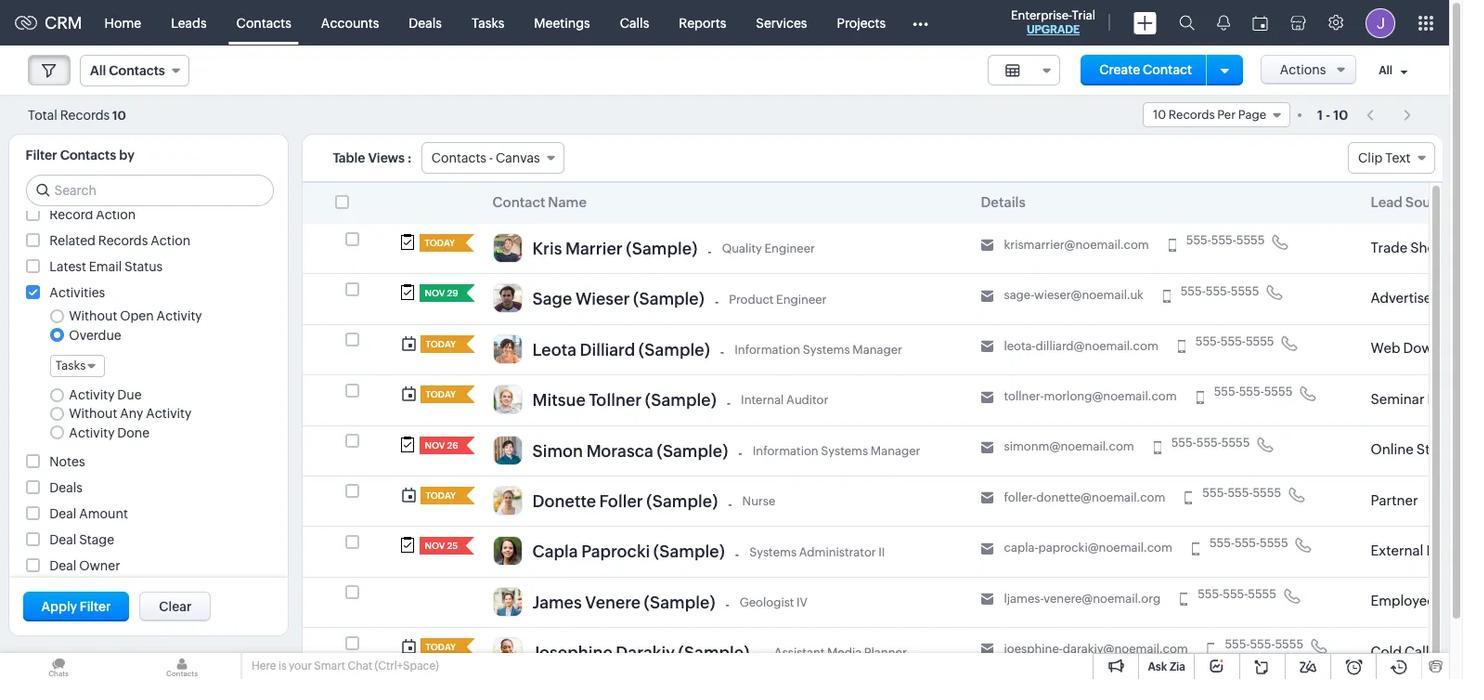 Task type: describe. For each thing, give the bounding box(es) containing it.
create menu image
[[1134, 12, 1157, 34]]

ask
[[1149, 660, 1168, 673]]

status
[[125, 259, 163, 274]]

10 Records Per Page field
[[1143, 102, 1291, 127]]

text
[[1386, 150, 1411, 165]]

(sample) for leota dilliard (sample)
[[639, 340, 710, 359]]

seminar
[[1372, 391, 1425, 407]]

activity right open in the left top of the page
[[157, 309, 202, 324]]

25
[[447, 541, 458, 551]]

1 vertical spatial contact
[[493, 194, 546, 210]]

name
[[548, 194, 587, 210]]

capla-paprocki@noemail.com
[[1005, 541, 1173, 555]]

donette
[[533, 491, 596, 511]]

simon
[[533, 441, 583, 460]]

owner
[[79, 558, 120, 573]]

(sample) for sage wieser (sample)
[[633, 289, 705, 309]]

Other Modules field
[[901, 8, 941, 38]]

zia
[[1170, 660, 1186, 673]]

contacts down "home"
[[109, 63, 165, 78]]

today for donette foller (sample)
[[426, 490, 456, 501]]

Tasks field
[[50, 355, 105, 377]]

information systems manager for simon morasca (sample)
[[753, 444, 921, 458]]

activity up notes
[[69, 425, 115, 440]]

signals image
[[1218, 15, 1231, 31]]

- inside contacts - canvas field
[[489, 150, 493, 165]]

profile image
[[1366, 8, 1396, 38]]

josephine
[[533, 643, 613, 662]]

- for simon morasca (sample)
[[739, 446, 743, 461]]

0 horizontal spatial deals
[[50, 480, 83, 495]]

sage
[[533, 289, 573, 309]]

1 horizontal spatial action
[[151, 233, 191, 248]]

deal for deal amount
[[50, 506, 76, 521]]

internal auditor
[[741, 393, 829, 407]]

engineer for kris marrier (sample)
[[765, 242, 815, 256]]

meetings
[[534, 15, 591, 30]]

icon_mail image for kris marrier (sample)
[[981, 239, 994, 252]]

sage-wieser@noemail.uk link
[[1005, 288, 1144, 303]]

capla paprocki (sample)
[[533, 542, 725, 561]]

table
[[333, 150, 365, 165]]

joesphine-darakjy@noemail.com
[[1005, 642, 1189, 656]]

venere@noemail.org
[[1044, 591, 1161, 605]]

trial
[[1073, 8, 1096, 22]]

nov for capla
[[425, 541, 445, 551]]

employee refe
[[1372, 593, 1464, 609]]

josephine darakjy (sample) link
[[533, 643, 750, 667]]

kris marrier (sample)
[[533, 239, 698, 258]]

contacts right leads link
[[237, 15, 292, 30]]

calls
[[620, 15, 650, 30]]

today for mitsue tollner (sample)
[[426, 389, 456, 400]]

icon_mail image for simon morasca (sample)
[[981, 441, 994, 454]]

smart
[[314, 660, 346, 673]]

apply filter button
[[23, 592, 129, 621]]

systems administrator ii
[[750, 545, 886, 559]]

without for without open activity
[[69, 309, 117, 324]]

morlong@noemail.com
[[1045, 389, 1177, 403]]

canvas profile image image for james venere (sample)
[[493, 587, 523, 616]]

james
[[533, 592, 582, 612]]

overdue
[[69, 328, 121, 342]]

- for sage wieser (sample)
[[715, 295, 719, 309]]

projects
[[837, 15, 886, 30]]

your
[[289, 660, 312, 673]]

canvas profile image image for simon morasca (sample)
[[493, 435, 523, 465]]

icon_mail image for capla paprocki (sample)
[[981, 542, 994, 555]]

partner
[[1372, 492, 1419, 508]]

calls link
[[605, 0, 664, 45]]

Clip Text field
[[1349, 142, 1436, 174]]

marrier
[[566, 239, 623, 258]]

icon_mail image for josephine darakjy (sample)
[[981, 643, 994, 656]]

- for josephine darakjy (sample)
[[760, 648, 764, 663]]

create contact
[[1100, 62, 1193, 77]]

capla paprocki (sample) link
[[533, 542, 725, 566]]

:
[[408, 150, 412, 165]]

without any activity
[[69, 406, 192, 421]]

today for josephine darakjy (sample)
[[426, 642, 456, 652]]

deal for deal stage
[[50, 532, 76, 547]]

engineer for sage wieser (sample)
[[777, 292, 827, 306]]

details
[[981, 194, 1026, 210]]

james venere (sample) link
[[533, 592, 716, 617]]

today for leota dilliard (sample)
[[426, 339, 456, 349]]

deal for deal owner
[[50, 558, 76, 573]]

create menu element
[[1123, 0, 1169, 45]]

ii
[[879, 545, 886, 559]]

systems for leota dilliard (sample)
[[803, 343, 851, 357]]

information for leota dilliard (sample)
[[735, 343, 801, 357]]

accounts
[[321, 15, 379, 30]]

dilliard
[[580, 340, 636, 359]]

systems for simon morasca (sample)
[[821, 444, 869, 458]]

filter inside button
[[80, 599, 111, 614]]

simonm@noemail.com link
[[1005, 440, 1135, 455]]

lead source
[[1372, 194, 1453, 210]]

seminar partne
[[1372, 391, 1464, 407]]

contacts left by
[[60, 148, 116, 163]]

record action
[[50, 207, 136, 222]]

records for 10
[[60, 107, 110, 122]]

latest
[[50, 259, 86, 274]]

(sample) for james venere (sample)
[[644, 592, 716, 612]]

(sample) for mitsue tollner (sample)
[[645, 390, 717, 410]]

(sample) for simon morasca (sample)
[[657, 441, 729, 460]]

per
[[1218, 108, 1236, 122]]

Search text field
[[26, 176, 273, 205]]

assistant media planner
[[774, 646, 907, 660]]

dilliard@noemail.com
[[1036, 339, 1159, 353]]

leads link
[[156, 0, 222, 45]]

donette@noemail.com
[[1037, 490, 1166, 504]]

activity done
[[69, 425, 150, 440]]

venere
[[585, 592, 641, 612]]

information systems manager for leota dilliard (sample)
[[735, 343, 903, 357]]

manager for leota dilliard (sample)
[[853, 343, 903, 357]]

referr
[[1427, 542, 1464, 558]]

download
[[1404, 340, 1464, 356]]

foller
[[600, 491, 644, 511]]

icon_mail image for sage wieser (sample)
[[981, 290, 994, 303]]

partne
[[1428, 391, 1464, 407]]

ljames-
[[1005, 591, 1044, 605]]

krismarrier@noemail.com link
[[1005, 238, 1150, 253]]

(sample) for josephine darakjy (sample)
[[678, 643, 750, 662]]

mitsue tollner (sample)
[[533, 390, 717, 410]]

james venere (sample)
[[533, 592, 716, 612]]

foller-donette@noemail.com link
[[1005, 490, 1166, 505]]

tasks inside 'tasks' link
[[472, 15, 505, 30]]

quality
[[722, 242, 763, 256]]

contacts right :
[[432, 150, 487, 165]]

capla-
[[1005, 541, 1039, 555]]

notes
[[50, 454, 85, 469]]

ljames-venere@noemail.org link
[[1005, 591, 1161, 606]]

home
[[105, 15, 141, 30]]

leota-dilliard@noemail.com
[[1005, 339, 1159, 353]]

simonm@noemail.com
[[1005, 440, 1135, 454]]

tollner-morlong@noemail.com
[[1005, 389, 1177, 403]]

geologist iv
[[740, 595, 808, 609]]

amount
[[79, 506, 128, 521]]

refe
[[1439, 593, 1464, 609]]

10 for total records 10
[[112, 108, 126, 122]]

wieser
[[576, 289, 630, 309]]

all for all contacts
[[90, 63, 106, 78]]



Task type: vqa. For each thing, say whether or not it's contained in the screenshot.


Task type: locate. For each thing, give the bounding box(es) containing it.
activity down tasks field at left bottom
[[69, 387, 115, 402]]

today link for kris marrier (sample)
[[419, 234, 457, 252]]

advertisement
[[1372, 290, 1464, 306]]

- for donette foller (sample)
[[729, 497, 733, 511]]

nov 29
[[425, 288, 459, 299]]

1 vertical spatial engineer
[[777, 292, 827, 306]]

canvas profile image image left the simon
[[493, 435, 523, 465]]

open
[[120, 309, 154, 324]]

today link for mitsue tollner (sample)
[[420, 386, 458, 403]]

records up filter contacts by
[[60, 107, 110, 122]]

today up (ctrl+space)
[[426, 642, 456, 652]]

nov left 29
[[425, 288, 445, 299]]

Contacts - Canvas field
[[421, 142, 564, 174]]

10 up by
[[112, 108, 126, 122]]

0 vertical spatial information systems manager
[[735, 343, 903, 357]]

1 without from the top
[[69, 309, 117, 324]]

today link down nov 29 link
[[420, 335, 458, 353]]

action up status
[[151, 233, 191, 248]]

all inside field
[[90, 63, 106, 78]]

(sample) right darakjy
[[678, 643, 750, 662]]

icon_mail image for james venere (sample)
[[981, 593, 994, 606]]

0 horizontal spatial action
[[96, 207, 136, 222]]

information for simon morasca (sample)
[[753, 444, 819, 458]]

icon_mail image left leota-
[[981, 340, 994, 353]]

canvas profile image image for sage wieser (sample)
[[493, 284, 523, 313]]

3 deal from the top
[[50, 558, 76, 573]]

2 horizontal spatial 10
[[1334, 107, 1349, 122]]

1 icon_mail image from the top
[[981, 239, 994, 252]]

0 vertical spatial manager
[[853, 343, 903, 357]]

today up nov 25
[[426, 490, 456, 501]]

information systems manager up auditor
[[735, 343, 903, 357]]

canvas profile image image for leota dilliard (sample)
[[493, 334, 523, 364]]

create
[[1100, 62, 1141, 77]]

today link for josephine darakjy (sample)
[[420, 638, 458, 656]]

records inside field
[[1169, 108, 1215, 122]]

systems down auditor
[[821, 444, 869, 458]]

1 horizontal spatial all
[[1380, 64, 1393, 77]]

- for james venere (sample)
[[726, 598, 730, 612]]

icon_mail image left simonm@noemail.com link
[[981, 441, 994, 454]]

ljames-venere@noemail.org
[[1005, 591, 1161, 605]]

tollner-morlong@noemail.com link
[[1005, 389, 1177, 404]]

All Contacts field
[[80, 55, 189, 86]]

1 deal from the top
[[50, 506, 76, 521]]

manager for simon morasca (sample)
[[871, 444, 921, 458]]

0 vertical spatial deal
[[50, 506, 76, 521]]

0 horizontal spatial contact
[[493, 194, 546, 210]]

icon_mail image down details
[[981, 239, 994, 252]]

records for per
[[1169, 108, 1215, 122]]

6 canvas profile image image from the top
[[493, 486, 523, 515]]

2 canvas profile image image from the top
[[493, 284, 523, 313]]

(sample) right foller
[[647, 491, 718, 511]]

reports link
[[664, 0, 742, 45]]

1 vertical spatial systems
[[821, 444, 869, 458]]

nov left 26
[[425, 440, 445, 450]]

10
[[1334, 107, 1349, 122], [1154, 108, 1167, 122], [112, 108, 126, 122]]

0 vertical spatial tasks
[[472, 15, 505, 30]]

canvas profile image image left james
[[493, 587, 523, 616]]

0 horizontal spatial tasks
[[55, 358, 86, 372]]

deal amount
[[50, 506, 128, 521]]

engineer right product
[[777, 292, 827, 306]]

stage
[[79, 532, 114, 547]]

deal
[[50, 506, 76, 521], [50, 532, 76, 547], [50, 558, 76, 573]]

6 icon_mail image from the top
[[981, 492, 994, 505]]

contact right create
[[1143, 62, 1193, 77]]

1 horizontal spatial tasks
[[472, 15, 505, 30]]

crm link
[[15, 13, 82, 33]]

2 icon_mail image from the top
[[981, 290, 994, 303]]

engineer right 'quality'
[[765, 242, 815, 256]]

today link up (ctrl+space)
[[420, 638, 458, 656]]

1 canvas profile image image from the top
[[493, 233, 523, 263]]

(sample) inside "link"
[[626, 239, 698, 258]]

filter down total at the top left of the page
[[26, 148, 57, 163]]

1 horizontal spatial 10
[[1154, 108, 1167, 122]]

josephine darakjy (sample)
[[533, 643, 750, 662]]

0 horizontal spatial 10
[[112, 108, 126, 122]]

1 vertical spatial nov
[[425, 440, 445, 450]]

activity due
[[69, 387, 142, 402]]

deal owner
[[50, 558, 120, 573]]

canvas profile image image left sage
[[493, 284, 523, 313]]

0 vertical spatial nov
[[425, 288, 445, 299]]

5 canvas profile image image from the top
[[493, 435, 523, 465]]

9 icon_mail image from the top
[[981, 643, 994, 656]]

systems up geologist iv
[[750, 545, 797, 559]]

3 canvas profile image image from the top
[[493, 334, 523, 364]]

0 vertical spatial deals
[[409, 15, 442, 30]]

tasks right deals link
[[472, 15, 505, 30]]

0 vertical spatial contact
[[1143, 62, 1193, 77]]

4 icon_mail image from the top
[[981, 391, 994, 404]]

navigation
[[1358, 101, 1422, 128]]

10 for 1 - 10
[[1334, 107, 1349, 122]]

show
[[1411, 239, 1448, 255]]

9 canvas profile image image from the top
[[493, 637, 523, 667]]

icon_mobile image
[[1169, 239, 1177, 252], [1164, 290, 1171, 303], [1179, 340, 1186, 353], [1197, 391, 1204, 404], [1154, 441, 1162, 454], [1186, 492, 1193, 505], [1193, 542, 1200, 555], [1181, 593, 1188, 606], [1208, 643, 1215, 656]]

contact inside create contact button
[[1143, 62, 1193, 77]]

icon_mail image left foller-
[[981, 492, 994, 505]]

3 icon_mail image from the top
[[981, 340, 994, 353]]

morasca
[[587, 441, 654, 460]]

canvas profile image image for donette foller (sample)
[[493, 486, 523, 515]]

icon_mail image left joesphine-
[[981, 643, 994, 656]]

1 vertical spatial without
[[69, 406, 117, 421]]

foller-donette@noemail.com
[[1005, 490, 1166, 504]]

canvas profile image image left kris
[[493, 233, 523, 263]]

10 inside total records 10
[[112, 108, 126, 122]]

(sample) up sage wieser (sample)
[[626, 239, 698, 258]]

today link for donette foller (sample)
[[420, 487, 458, 504]]

filter contacts by
[[26, 148, 135, 163]]

records for action
[[98, 233, 148, 248]]

icon_mail image for donette foller (sample)
[[981, 492, 994, 505]]

information up internal
[[735, 343, 801, 357]]

joesphine-
[[1005, 642, 1063, 656]]

10 inside field
[[1154, 108, 1167, 122]]

canvas profile image image left capla
[[493, 536, 523, 566]]

- for kris marrier (sample)
[[708, 244, 712, 259]]

contact
[[1143, 62, 1193, 77], [493, 194, 546, 210]]

apply filter
[[41, 599, 111, 614]]

today link up nov 29 link
[[419, 234, 457, 252]]

leota-
[[1005, 339, 1036, 353]]

source
[[1406, 194, 1453, 210]]

today up nov 29 link
[[425, 238, 455, 248]]

1 vertical spatial information
[[753, 444, 819, 458]]

1 horizontal spatial filter
[[80, 599, 111, 614]]

1 nov from the top
[[425, 288, 445, 299]]

contact down canvas
[[493, 194, 546, 210]]

foller-
[[1005, 490, 1037, 504]]

activity right any
[[146, 406, 192, 421]]

- for capla paprocki (sample)
[[736, 547, 740, 562]]

2 vertical spatial nov
[[425, 541, 445, 551]]

0 vertical spatial engineer
[[765, 242, 815, 256]]

(sample) right paprocki on the left bottom of the page
[[654, 542, 725, 561]]

today link up nov 26 link
[[420, 386, 458, 403]]

deal up deal stage
[[50, 506, 76, 521]]

1 vertical spatial information systems manager
[[753, 444, 921, 458]]

apply
[[41, 599, 77, 614]]

0 horizontal spatial filter
[[26, 148, 57, 163]]

1 horizontal spatial contact
[[1143, 62, 1193, 77]]

nurse
[[743, 494, 776, 508]]

- for mitsue tollner (sample)
[[727, 396, 731, 410]]

canvas profile image image left donette
[[493, 486, 523, 515]]

wieser@noemail.uk
[[1035, 288, 1144, 302]]

1 vertical spatial deals
[[50, 480, 83, 495]]

nov
[[425, 288, 445, 299], [425, 440, 445, 450], [425, 541, 445, 551]]

done
[[117, 425, 150, 440]]

2 vertical spatial deal
[[50, 558, 76, 573]]

- for leota dilliard (sample)
[[721, 345, 725, 360]]

None field
[[988, 55, 1060, 85]]

action up 'related records action'
[[96, 207, 136, 222]]

10 down create contact button
[[1154, 108, 1167, 122]]

darakjy@noemail.com
[[1063, 642, 1189, 656]]

web download
[[1372, 340, 1464, 356]]

actions
[[1281, 62, 1327, 77]]

information down internal auditor
[[753, 444, 819, 458]]

tollner-
[[1005, 389, 1045, 403]]

all up total records 10
[[90, 63, 106, 78]]

canvas profile image image left mitsue
[[493, 385, 523, 414]]

here
[[252, 660, 276, 673]]

today for kris marrier (sample)
[[425, 238, 455, 248]]

profile element
[[1355, 0, 1407, 45]]

nov for simon
[[425, 440, 445, 450]]

0 vertical spatial filter
[[26, 148, 57, 163]]

without for without any activity
[[69, 406, 117, 421]]

contacts image
[[124, 653, 241, 679]]

today link down nov 26 link
[[420, 487, 458, 504]]

icon_mail image left capla-
[[981, 542, 994, 555]]

icon_mail image left "tollner-"
[[981, 391, 994, 404]]

chat
[[348, 660, 373, 673]]

7 icon_mail image from the top
[[981, 542, 994, 555]]

tasks link
[[457, 0, 520, 45]]

0 vertical spatial without
[[69, 309, 117, 324]]

enterprise-
[[1012, 8, 1073, 22]]

8 canvas profile image image from the top
[[493, 587, 523, 616]]

icon_mail image left sage-
[[981, 290, 994, 303]]

today link
[[419, 234, 457, 252], [420, 335, 458, 353], [420, 386, 458, 403], [420, 487, 458, 504], [420, 638, 458, 656]]

(sample) up darakjy
[[644, 592, 716, 612]]

(sample) right 'wieser' at the top
[[633, 289, 705, 309]]

1 vertical spatial action
[[151, 233, 191, 248]]

without up overdue
[[69, 309, 117, 324]]

(sample) for capla paprocki (sample)
[[654, 542, 725, 561]]

trade
[[1372, 239, 1408, 255]]

2 nov from the top
[[425, 440, 445, 450]]

paprocki
[[582, 542, 651, 561]]

nov left 25
[[425, 541, 445, 551]]

external
[[1372, 542, 1424, 558]]

icon_mail image
[[981, 239, 994, 252], [981, 290, 994, 303], [981, 340, 994, 353], [981, 391, 994, 404], [981, 441, 994, 454], [981, 492, 994, 505], [981, 542, 994, 555], [981, 593, 994, 606], [981, 643, 994, 656]]

chats image
[[0, 653, 117, 679]]

records up latest email status
[[98, 233, 148, 248]]

0 vertical spatial action
[[96, 207, 136, 222]]

icon_mail image for mitsue tollner (sample)
[[981, 391, 994, 404]]

filter
[[26, 148, 57, 163], [80, 599, 111, 614]]

home link
[[90, 0, 156, 45]]

ask zia
[[1149, 660, 1186, 673]]

today up nov 26
[[426, 389, 456, 400]]

all down profile element
[[1380, 64, 1393, 77]]

record
[[50, 207, 93, 222]]

2 without from the top
[[69, 406, 117, 421]]

nov 26 link
[[419, 436, 458, 454]]

cold
[[1372, 643, 1403, 659]]

activities
[[50, 285, 105, 300]]

without down activity due
[[69, 406, 117, 421]]

search image
[[1180, 15, 1195, 31]]

nov for sage
[[425, 288, 445, 299]]

leota dilliard (sample) link
[[533, 340, 710, 364]]

(sample) for kris marrier (sample)
[[626, 239, 698, 258]]

today link for leota dilliard (sample)
[[420, 335, 458, 353]]

calendar image
[[1253, 15, 1269, 30]]

due
[[117, 387, 142, 402]]

is
[[279, 660, 287, 673]]

26
[[447, 440, 458, 450]]

canvas profile image image for capla paprocki (sample)
[[493, 536, 523, 566]]

deals down notes
[[50, 480, 83, 495]]

canvas profile image image for josephine darakjy (sample)
[[493, 637, 523, 667]]

systems up auditor
[[803, 343, 851, 357]]

information systems manager down auditor
[[753, 444, 921, 458]]

latest email status
[[50, 259, 163, 274]]

3 nov from the top
[[425, 541, 445, 551]]

1 vertical spatial manager
[[871, 444, 921, 458]]

contact name
[[493, 194, 587, 210]]

deal down deal stage
[[50, 558, 76, 573]]

(sample) right tollner
[[645, 390, 717, 410]]

nov 25
[[425, 541, 458, 551]]

deals left 'tasks' link
[[409, 15, 442, 30]]

(sample)
[[626, 239, 698, 258], [633, 289, 705, 309], [639, 340, 710, 359], [645, 390, 717, 410], [657, 441, 729, 460], [647, 491, 718, 511], [654, 542, 725, 561], [644, 592, 716, 612], [678, 643, 750, 662]]

0 vertical spatial systems
[[803, 343, 851, 357]]

canvas
[[496, 150, 540, 165]]

4 canvas profile image image from the top
[[493, 385, 523, 414]]

auditor
[[787, 393, 829, 407]]

10 right '1'
[[1334, 107, 1349, 122]]

(sample) for donette foller (sample)
[[647, 491, 718, 511]]

nov 25 link
[[419, 537, 458, 555]]

tasks down overdue
[[55, 358, 86, 372]]

icon_mail image for leota dilliard (sample)
[[981, 340, 994, 353]]

deal left stage
[[50, 532, 76, 547]]

canvas profile image image for mitsue tollner (sample)
[[493, 385, 523, 414]]

7 canvas profile image image from the top
[[493, 536, 523, 566]]

1 vertical spatial filter
[[80, 599, 111, 614]]

media
[[828, 646, 862, 660]]

1 vertical spatial tasks
[[55, 358, 86, 372]]

projects link
[[823, 0, 901, 45]]

(sample) right dilliard
[[639, 340, 710, 359]]

sage-wieser@noemail.uk
[[1005, 288, 1144, 302]]

canvas profile image image
[[493, 233, 523, 263], [493, 284, 523, 313], [493, 334, 523, 364], [493, 385, 523, 414], [493, 435, 523, 465], [493, 486, 523, 515], [493, 536, 523, 566], [493, 587, 523, 616], [493, 637, 523, 667]]

records left 'per'
[[1169, 108, 1215, 122]]

size image
[[1006, 62, 1020, 79]]

filter right apply
[[80, 599, 111, 614]]

0 vertical spatial information
[[735, 343, 801, 357]]

deal stage
[[50, 532, 114, 547]]

10 records per page
[[1154, 108, 1267, 122]]

icon_mail image left ljames-
[[981, 593, 994, 606]]

canvas profile image image for kris marrier (sample)
[[493, 233, 523, 263]]

sage wieser (sample) link
[[533, 289, 705, 314]]

(sample) right morasca
[[657, 441, 729, 460]]

canvas profile image image left leota
[[493, 334, 523, 364]]

deals link
[[394, 0, 457, 45]]

page
[[1239, 108, 1267, 122]]

search element
[[1169, 0, 1207, 46]]

external referr
[[1372, 542, 1464, 558]]

1 horizontal spatial deals
[[409, 15, 442, 30]]

8 icon_mail image from the top
[[981, 593, 994, 606]]

2 deal from the top
[[50, 532, 76, 547]]

0 horizontal spatial all
[[90, 63, 106, 78]]

iv
[[797, 595, 808, 609]]

crm
[[45, 13, 82, 33]]

trade show
[[1372, 239, 1448, 255]]

5 icon_mail image from the top
[[981, 441, 994, 454]]

1 vertical spatial deal
[[50, 532, 76, 547]]

2 vertical spatial systems
[[750, 545, 797, 559]]

tasks inside tasks field
[[55, 358, 86, 372]]

all for all
[[1380, 64, 1393, 77]]

canvas profile image image left josephine
[[493, 637, 523, 667]]

systems
[[803, 343, 851, 357], [821, 444, 869, 458], [750, 545, 797, 559]]

signals element
[[1207, 0, 1242, 46]]

today down nov 29 at left
[[426, 339, 456, 349]]



